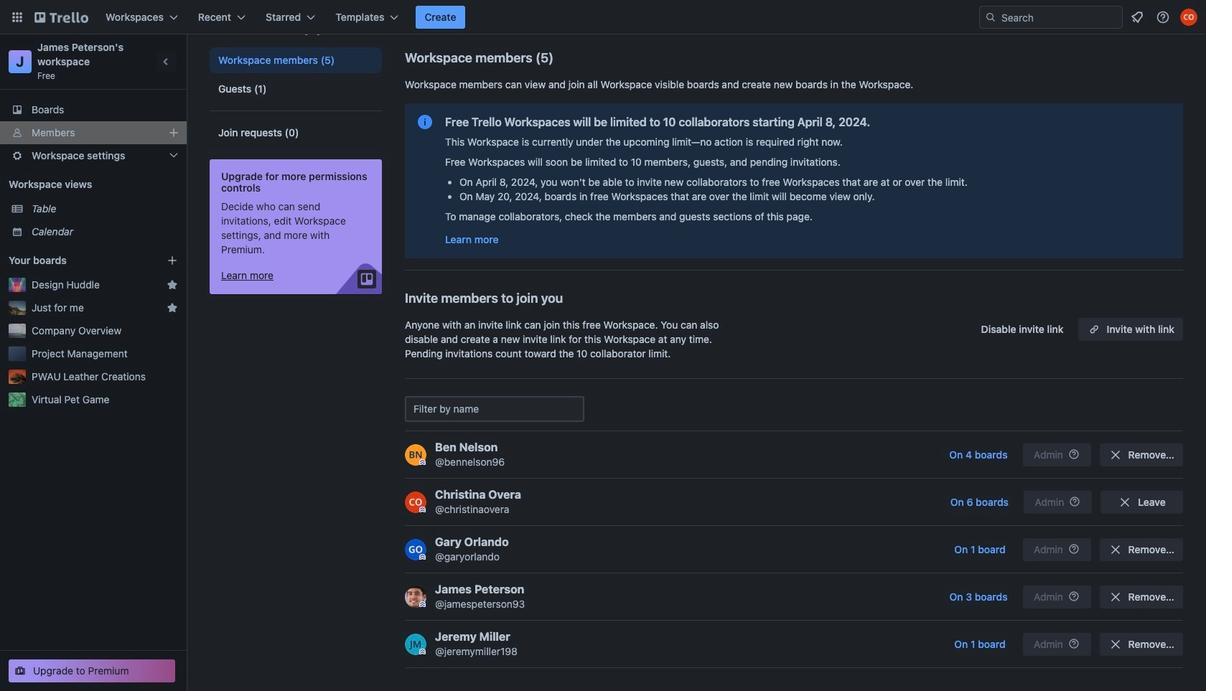 Task type: locate. For each thing, give the bounding box(es) containing it.
back to home image
[[34, 6, 88, 29]]

2 vertical spatial this member is an admin of this workspace. image
[[420, 554, 426, 561]]

1 vertical spatial christina overa (christinaovera) image
[[405, 492, 427, 513]]

this member is an admin of this workspace. image down james peterson (jamespeterson93) image
[[420, 649, 426, 656]]

this member is an admin of this workspace. image
[[420, 459, 426, 466], [420, 507, 426, 513], [420, 554, 426, 561]]

christina overa (christinaovera) image up gary orlando (garyorlando) image
[[405, 492, 427, 513]]

1 vertical spatial this member is an admin of this workspace. image
[[420, 507, 426, 513]]

0 vertical spatial this member is an admin of this workspace. image
[[420, 459, 426, 466]]

primary element
[[0, 0, 1207, 34]]

2 this member is an admin of this workspace. image from the top
[[420, 649, 426, 656]]

this member is an admin of this workspace. image up jeremy miller (jeremymiller198) image
[[420, 602, 426, 608]]

3 this member is an admin of this workspace. image from the top
[[420, 554, 426, 561]]

0 notifications image
[[1129, 9, 1147, 26]]

1 vertical spatial this member is an admin of this workspace. image
[[420, 649, 426, 656]]

0 horizontal spatial christina overa (christinaovera) image
[[405, 492, 427, 513]]

gary orlando (garyorlando) image
[[405, 539, 427, 561]]

1 horizontal spatial christina overa (christinaovera) image
[[1181, 9, 1198, 26]]

open information menu image
[[1157, 10, 1171, 24]]

1 this member is an admin of this workspace. image from the top
[[420, 602, 426, 608]]

1 this member is an admin of this workspace. image from the top
[[420, 459, 426, 466]]

starred icon image
[[167, 279, 178, 291], [167, 302, 178, 314]]

0 vertical spatial starred icon image
[[167, 279, 178, 291]]

this member is an admin of this workspace. image for jeremy miller (jeremymiller198) image
[[420, 649, 426, 656]]

christina overa (christinaovera) image right open information menu icon
[[1181, 9, 1198, 26]]

your boards with 6 items element
[[9, 252, 145, 269]]

christina overa (christinaovera) image
[[1181, 9, 1198, 26], [405, 492, 427, 513]]

this member is an admin of this workspace. image
[[420, 602, 426, 608], [420, 649, 426, 656]]

0 vertical spatial this member is an admin of this workspace. image
[[420, 602, 426, 608]]

1 vertical spatial starred icon image
[[167, 302, 178, 314]]

Search field
[[997, 7, 1123, 27]]



Task type: vqa. For each thing, say whether or not it's contained in the screenshot.
'Table'
no



Task type: describe. For each thing, give the bounding box(es) containing it.
james peterson (jamespeterson93) image
[[405, 587, 427, 608]]

this member is an admin of this workspace. image for gary orlando (garyorlando) image
[[420, 554, 426, 561]]

1 starred icon image from the top
[[167, 279, 178, 291]]

ben nelson (bennelson96) image
[[405, 444, 427, 466]]

Filter by name text field
[[405, 397, 585, 422]]

jeremy miller (jeremymiller198) image
[[405, 634, 427, 656]]

this member is an admin of this workspace. image for james peterson (jamespeterson93) image
[[420, 602, 426, 608]]

search image
[[986, 11, 997, 23]]

2 starred icon image from the top
[[167, 302, 178, 314]]

0 vertical spatial christina overa (christinaovera) image
[[1181, 9, 1198, 26]]

workspace navigation collapse icon image
[[157, 52, 177, 72]]

this member is an admin of this workspace. image for ben nelson (bennelson96) image
[[420, 459, 426, 466]]

2 this member is an admin of this workspace. image from the top
[[420, 507, 426, 513]]

add board image
[[167, 255, 178, 267]]



